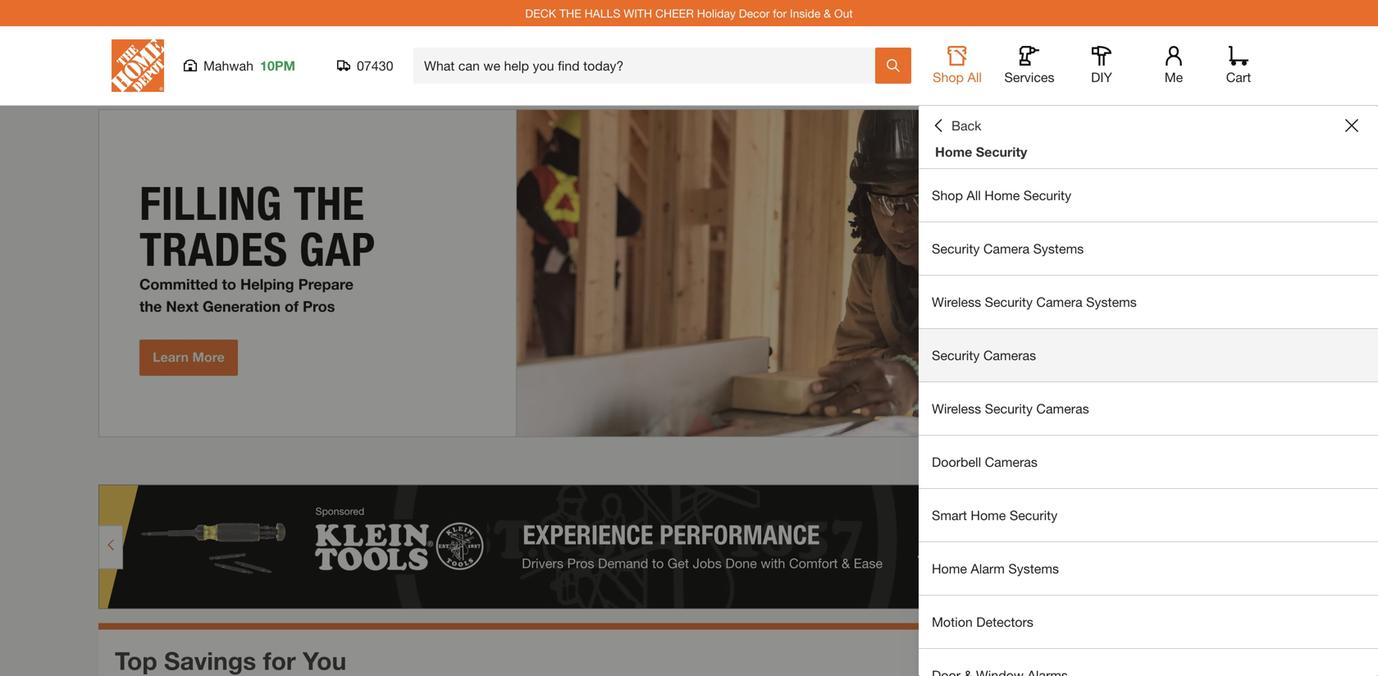 Task type: vqa. For each thing, say whether or not it's contained in the screenshot.
dimensions
no



Task type: describe. For each thing, give the bounding box(es) containing it.
motion
[[932, 614, 973, 630]]

wireless security camera systems link
[[919, 276, 1378, 328]]

back button
[[932, 117, 982, 134]]

menu containing shop all home security
[[919, 169, 1378, 676]]

shop all home security link
[[919, 169, 1378, 222]]

detectors
[[977, 614, 1034, 630]]

systems inside wireless security camera systems link
[[1086, 294, 1137, 310]]

me
[[1165, 69, 1183, 85]]

home alarm systems link
[[919, 542, 1378, 595]]

home down back button
[[935, 144, 973, 160]]

back
[[952, 118, 982, 133]]

halls
[[585, 6, 621, 20]]

all for shop all home security
[[967, 187, 981, 203]]

0 vertical spatial for
[[773, 6, 787, 20]]

home down home security
[[985, 187, 1020, 203]]

0 horizontal spatial for
[[263, 646, 296, 675]]

diy
[[1091, 69, 1113, 85]]

deck the halls with cheer holiday decor for inside & out
[[525, 6, 853, 20]]

shop for shop all home security
[[932, 187, 963, 203]]

shop all button
[[931, 46, 984, 85]]

inside
[[790, 6, 821, 20]]

cameras for security cameras
[[984, 347, 1036, 363]]

deck
[[525, 6, 556, 20]]

security cameras link
[[919, 329, 1378, 382]]

alarm
[[971, 561, 1005, 576]]

deck the halls with cheer holiday decor for inside & out link
[[525, 6, 853, 20]]

mahwah 10pm
[[203, 58, 295, 73]]

you
[[303, 646, 347, 675]]

feedback link image
[[1356, 277, 1378, 366]]

doorbell cameras
[[932, 454, 1038, 470]]

the
[[560, 6, 581, 20]]

top
[[115, 646, 157, 675]]

security cameras
[[932, 347, 1036, 363]]

systems for home alarm systems
[[1009, 561, 1059, 576]]

07430
[[357, 58, 393, 73]]

security up security camera systems
[[1024, 187, 1072, 203]]

the home depot logo image
[[112, 39, 164, 92]]

&
[[824, 6, 831, 20]]

savings
[[164, 646, 256, 675]]

shop all
[[933, 69, 982, 85]]

smart home security
[[932, 507, 1058, 523]]



Task type: locate. For each thing, give the bounding box(es) containing it.
for
[[773, 6, 787, 20], [263, 646, 296, 675]]

1 vertical spatial shop
[[932, 187, 963, 203]]

0 vertical spatial all
[[968, 69, 982, 85]]

1 vertical spatial wireless
[[932, 401, 981, 416]]

decor
[[739, 6, 770, 20]]

07430 button
[[337, 57, 394, 74]]

2 vertical spatial systems
[[1009, 561, 1059, 576]]

motion detectors link
[[919, 596, 1378, 648]]

camera
[[984, 241, 1030, 256], [1037, 294, 1083, 310]]

2 vertical spatial cameras
[[985, 454, 1038, 470]]

1 vertical spatial all
[[967, 187, 981, 203]]

services button
[[1003, 46, 1056, 85]]

shop inside 'button'
[[933, 69, 964, 85]]

doorbell cameras link
[[919, 436, 1378, 488]]

security down shop all home security
[[932, 241, 980, 256]]

systems up security cameras link
[[1086, 294, 1137, 310]]

camera down shop all home security
[[984, 241, 1030, 256]]

1 horizontal spatial for
[[773, 6, 787, 20]]

systems right alarm
[[1009, 561, 1059, 576]]

wireless for wireless security cameras
[[932, 401, 981, 416]]

motion detectors
[[932, 614, 1034, 630]]

drawer close image
[[1346, 119, 1359, 132]]

cheer
[[655, 6, 694, 20]]

wireless up security cameras
[[932, 294, 981, 310]]

all inside shop all 'button'
[[968, 69, 982, 85]]

cart
[[1226, 69, 1251, 85]]

2 wireless from the top
[[932, 401, 981, 416]]

0 vertical spatial cameras
[[984, 347, 1036, 363]]

services
[[1005, 69, 1055, 85]]

shop up back button
[[933, 69, 964, 85]]

10pm
[[260, 58, 295, 73]]

smart home security link
[[919, 489, 1378, 542]]

0 horizontal spatial camera
[[984, 241, 1030, 256]]

home right smart
[[971, 507, 1006, 523]]

0 vertical spatial camera
[[984, 241, 1030, 256]]

0 vertical spatial wireless
[[932, 294, 981, 310]]

home security
[[935, 144, 1028, 160]]

all down home security
[[967, 187, 981, 203]]

shop all home security
[[932, 187, 1072, 203]]

security up the wireless security cameras
[[932, 347, 980, 363]]

menu
[[919, 169, 1378, 676]]

image for filling the trades gap committed to helping prepare  the next generation of pros image
[[98, 109, 1280, 437]]

security up home alarm systems
[[1010, 507, 1058, 523]]

systems for security camera systems
[[1033, 241, 1084, 256]]

security inside 'link'
[[932, 241, 980, 256]]

wireless security cameras
[[932, 401, 1089, 416]]

1 wireless from the top
[[932, 294, 981, 310]]

security camera systems
[[932, 241, 1084, 256]]

holiday
[[697, 6, 736, 20]]

cameras for doorbell cameras
[[985, 454, 1038, 470]]

shop down home security
[[932, 187, 963, 203]]

wireless inside wireless security cameras link
[[932, 401, 981, 416]]

all
[[968, 69, 982, 85], [967, 187, 981, 203]]

doorbell
[[932, 454, 981, 470]]

out
[[834, 6, 853, 20]]

top savings for you
[[115, 646, 347, 675]]

with
[[624, 6, 652, 20]]

systems
[[1033, 241, 1084, 256], [1086, 294, 1137, 310], [1009, 561, 1059, 576]]

cart link
[[1221, 46, 1257, 85]]

cameras
[[984, 347, 1036, 363], [1037, 401, 1089, 416], [985, 454, 1038, 470]]

wireless
[[932, 294, 981, 310], [932, 401, 981, 416]]

systems up wireless security camera systems
[[1033, 241, 1084, 256]]

home left alarm
[[932, 561, 967, 576]]

wireless security cameras link
[[919, 382, 1378, 435]]

security up shop all home security
[[976, 144, 1028, 160]]

for left you on the left bottom of page
[[263, 646, 296, 675]]

for left inside
[[773, 6, 787, 20]]

1 vertical spatial camera
[[1037, 294, 1083, 310]]

all for shop all
[[968, 69, 982, 85]]

0 vertical spatial shop
[[933, 69, 964, 85]]

wireless security camera systems
[[932, 294, 1137, 310]]

all up the back
[[968, 69, 982, 85]]

security
[[976, 144, 1028, 160], [1024, 187, 1072, 203], [932, 241, 980, 256], [985, 294, 1033, 310], [932, 347, 980, 363], [985, 401, 1033, 416], [1010, 507, 1058, 523]]

camera inside 'link'
[[984, 241, 1030, 256]]

shop for shop all
[[933, 69, 964, 85]]

mahwah
[[203, 58, 254, 73]]

1 vertical spatial systems
[[1086, 294, 1137, 310]]

all inside "shop all home security" link
[[967, 187, 981, 203]]

What can we help you find today? search field
[[424, 48, 875, 83]]

systems inside home alarm systems link
[[1009, 561, 1059, 576]]

wireless up the doorbell
[[932, 401, 981, 416]]

1 vertical spatial cameras
[[1037, 401, 1089, 416]]

wireless inside wireless security camera systems link
[[932, 294, 981, 310]]

1 vertical spatial for
[[263, 646, 296, 675]]

smart
[[932, 507, 967, 523]]

shop
[[933, 69, 964, 85], [932, 187, 963, 203]]

security camera systems link
[[919, 222, 1378, 275]]

wireless for wireless security camera systems
[[932, 294, 981, 310]]

0 vertical spatial systems
[[1033, 241, 1084, 256]]

home alarm systems
[[932, 561, 1059, 576]]

diy button
[[1076, 46, 1128, 85]]

security up doorbell cameras
[[985, 401, 1033, 416]]

me button
[[1148, 46, 1200, 85]]

systems inside security camera systems 'link'
[[1033, 241, 1084, 256]]

security down security camera systems
[[985, 294, 1033, 310]]

home
[[935, 144, 973, 160], [985, 187, 1020, 203], [971, 507, 1006, 523], [932, 561, 967, 576]]

1 horizontal spatial camera
[[1037, 294, 1083, 310]]

camera down security camera systems
[[1037, 294, 1083, 310]]



